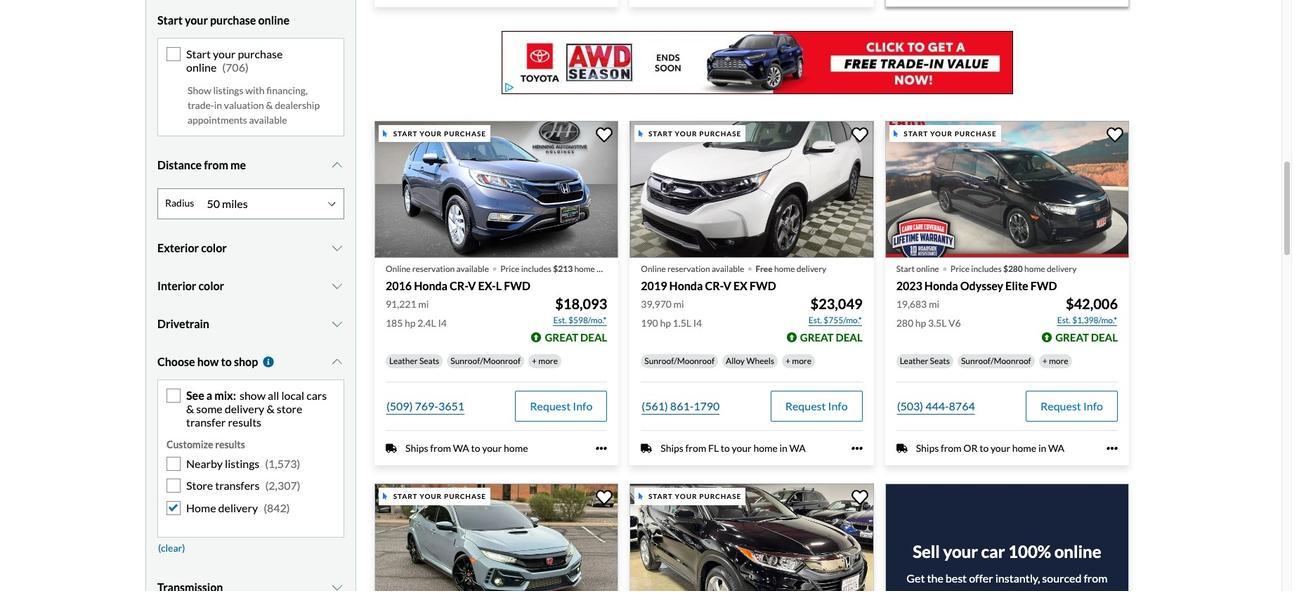 Task type: vqa. For each thing, say whether or not it's contained in the screenshot.
The Great Deal (406)
no



Task type: locate. For each thing, give the bounding box(es) containing it.
100%
[[1009, 541, 1052, 562]]

190
[[641, 317, 658, 329]]

leather seats down 2.4l
[[389, 356, 440, 366]]

reservation up 91,221
[[412, 264, 455, 274]]

0 horizontal spatial great deal
[[545, 331, 607, 344]]

includes left $213
[[521, 264, 552, 274]]

1 horizontal spatial est.
[[809, 315, 822, 325]]

1 horizontal spatial v
[[724, 279, 732, 292]]

2 + more from the left
[[786, 356, 812, 366]]

start your purchase for $23,049
[[649, 129, 742, 137]]

color right "interior"
[[199, 279, 224, 292]]

leather down 280 at the bottom right of page
[[900, 356, 929, 366]]

available up "ex"
[[712, 264, 745, 274]]

listings for show
[[213, 84, 244, 96]]

2 horizontal spatial great deal
[[1056, 331, 1118, 344]]

v left 'ex-'
[[468, 279, 476, 292]]

delivery up '$23,049' at the right of page
[[797, 264, 827, 274]]

0 horizontal spatial est.
[[553, 315, 567, 325]]

1 horizontal spatial great deal
[[800, 331, 863, 344]]

1 request info from the left
[[530, 399, 593, 413]]

1 deal from the left
[[581, 331, 607, 344]]

1 horizontal spatial seats
[[930, 356, 950, 366]]

color
[[201, 241, 227, 254], [199, 279, 224, 292]]

0 vertical spatial chevron down image
[[331, 159, 344, 171]]

modern steel metallic 2016 honda cr-v ex-l fwd suv / crossover front-wheel drive continuously variable transmission image
[[375, 121, 619, 258]]

(509)
[[387, 399, 413, 413]]

(509) 769-3651
[[387, 399, 465, 413]]

(509) 769-3651 button
[[386, 391, 465, 422]]

color right the exterior at the top of the page
[[201, 241, 227, 254]]

purchase
[[210, 14, 256, 27], [238, 47, 283, 61], [444, 129, 486, 137], [700, 129, 742, 137], [955, 129, 997, 137], [444, 492, 486, 500], [700, 492, 742, 500]]

wa for available
[[790, 442, 806, 454]]

leather for available
[[389, 356, 418, 366]]

online reservation available · free home delivery 2019 honda cr-v ex fwd
[[641, 254, 827, 292]]

wa
[[453, 442, 469, 454], [790, 442, 806, 454], [1049, 442, 1065, 454]]

fwd inside online reservation available · free home delivery 2019 honda cr-v ex fwd
[[750, 279, 776, 292]]

2 + from the left
[[786, 356, 791, 366]]

fwd inside the start online · price includes $280 home delivery 2023 honda odyssey elite fwd
[[1031, 279, 1057, 292]]

great deal down est. $755/mo.* button
[[800, 331, 863, 344]]

& down all on the bottom left of page
[[267, 402, 275, 415]]

sunroof/moonroof down 1.5l
[[645, 356, 715, 366]]

3 wa from the left
[[1049, 442, 1065, 454]]

home inside the start online · price includes $280 home delivery 2023 honda odyssey elite fwd
[[1025, 264, 1046, 274]]

2 horizontal spatial ellipsis h image
[[1107, 443, 1118, 454]]

chevron down image inside distance from me dropdown button
[[331, 159, 344, 171]]

2 info from the left
[[828, 399, 848, 413]]

great
[[545, 331, 579, 344], [800, 331, 834, 344], [1056, 331, 1089, 344]]

1 horizontal spatial deal
[[836, 331, 863, 344]]

3 fwd from the left
[[1031, 279, 1057, 292]]

est.
[[553, 315, 567, 325], [809, 315, 822, 325], [1058, 315, 1071, 325]]

reservation
[[412, 264, 455, 274], [668, 264, 710, 274]]

results up the nearby listings (1,573)
[[215, 439, 245, 451]]

available
[[249, 114, 287, 126], [457, 264, 489, 274], [712, 264, 745, 274]]

2 wa from the left
[[790, 442, 806, 454]]

delivery up $18,093
[[597, 264, 627, 274]]

2 horizontal spatial more
[[1049, 356, 1069, 366]]

& inside show listings with financing, trade-in valuation & dealership appointments available
[[266, 99, 273, 111]]

1 horizontal spatial more
[[792, 356, 812, 366]]

1 horizontal spatial sunroof/moonroof
[[645, 356, 715, 366]]

2 chevron down image from the top
[[331, 356, 344, 367]]

1 great deal from the left
[[545, 331, 607, 344]]

1 horizontal spatial cr-
[[705, 279, 724, 292]]

1 · from the left
[[492, 254, 498, 280]]

available for $23,049
[[712, 264, 745, 274]]

reservation inside online reservation available · free home delivery 2019 honda cr-v ex fwd
[[668, 264, 710, 274]]

online reservation available · price includes $213 home delivery 2016 honda cr-v ex-l fwd
[[386, 254, 627, 292]]

$42,006
[[1066, 295, 1118, 312]]

deal down $755/mo.* at the bottom of the page
[[836, 331, 863, 344]]

3 great deal from the left
[[1056, 331, 1118, 344]]

2 more from the left
[[792, 356, 812, 366]]

request info button
[[515, 391, 607, 422], [771, 391, 863, 422], [1026, 391, 1118, 422]]

honda up 39,970 mi 190 hp 1.5l i4
[[669, 279, 703, 292]]

2 mi from the left
[[674, 298, 684, 310]]

hp inside the 91,221 mi 185 hp 2.4l i4
[[405, 317, 416, 329]]

info for $18,093
[[573, 399, 593, 413]]

from left "or"
[[941, 442, 962, 454]]

offer
[[969, 572, 994, 585]]

0 horizontal spatial ships
[[406, 442, 428, 454]]

great down est. $598/mo.* 'button'
[[545, 331, 579, 344]]

0 horizontal spatial mi
[[418, 298, 429, 310]]

online inside online reservation available · free home delivery 2019 honda cr-v ex fwd
[[641, 264, 666, 274]]

2 v from the left
[[724, 279, 732, 292]]

1 vertical spatial chevron down image
[[331, 356, 344, 367]]

mi inside 39,970 mi 190 hp 1.5l i4
[[674, 298, 684, 310]]

wa for ·
[[1049, 442, 1065, 454]]

0 horizontal spatial start your purchase link
[[375, 483, 622, 591]]

more down the est. $1,398/mo.* button
[[1049, 356, 1069, 366]]

2 hp from the left
[[660, 317, 671, 329]]

fwd for ·
[[1031, 279, 1057, 292]]

2 horizontal spatial honda
[[925, 279, 958, 292]]

est. left $1,398/mo.*
[[1058, 315, 1071, 325]]

0 vertical spatial color
[[201, 241, 227, 254]]

leather seats down the 3.5l
[[900, 356, 950, 366]]

1 more from the left
[[539, 356, 558, 366]]

1 horizontal spatial info
[[828, 399, 848, 413]]

hp inside 19,683 mi 280 hp 3.5l v6
[[916, 317, 926, 329]]

19,683 mi 280 hp 3.5l v6
[[897, 298, 961, 329]]

3 + more from the left
[[1043, 356, 1069, 366]]

2 horizontal spatial hp
[[916, 317, 926, 329]]

0 horizontal spatial fwd
[[504, 279, 531, 292]]

2 leather from the left
[[900, 356, 929, 366]]

home inside online reservation available · free home delivery 2019 honda cr-v ex fwd
[[774, 264, 795, 274]]

444-
[[926, 399, 949, 413]]

2 cr- from the left
[[705, 279, 724, 292]]

0 horizontal spatial hp
[[405, 317, 416, 329]]

0 vertical spatial listings
[[213, 84, 244, 96]]

a
[[206, 388, 212, 402]]

mi up the 3.5l
[[929, 298, 940, 310]]

online up 2019
[[641, 264, 666, 274]]

2 honda from the left
[[669, 279, 703, 292]]

0 horizontal spatial truck image
[[386, 443, 397, 454]]

2 · from the left
[[747, 254, 753, 280]]

appointments
[[188, 114, 247, 126]]

available inside online reservation available · free home delivery 2019 honda cr-v ex fwd
[[712, 264, 745, 274]]

1 horizontal spatial +
[[786, 356, 791, 366]]

chevron down image
[[331, 280, 344, 291], [331, 356, 344, 367], [331, 582, 344, 591]]

deal down $1,398/mo.*
[[1091, 331, 1118, 344]]

3 request from the left
[[1041, 399, 1082, 413]]

i4 inside the 91,221 mi 185 hp 2.4l i4
[[438, 317, 447, 329]]

delivery inside the online reservation available · price includes $213 home delivery 2016 honda cr-v ex-l fwd
[[597, 264, 627, 274]]

drivetrain button
[[157, 306, 344, 341]]

3 chevron down image from the top
[[331, 582, 344, 591]]

3 est. from the left
[[1058, 315, 1071, 325]]

0 vertical spatial chevron down image
[[331, 280, 344, 291]]

i4 right 1.5l
[[693, 317, 702, 329]]

2 vertical spatial chevron down image
[[331, 582, 344, 591]]

reservation up 39,970
[[668, 264, 710, 274]]

2 price from the left
[[951, 264, 970, 274]]

est. down '$23,049' at the right of page
[[809, 315, 822, 325]]

· inside the online reservation available · price includes $213 home delivery 2016 honda cr-v ex-l fwd
[[492, 254, 498, 280]]

2 horizontal spatial request info button
[[1026, 391, 1118, 422]]

· for $23,049
[[747, 254, 753, 280]]

mouse pointer image
[[383, 130, 388, 137], [639, 130, 643, 137], [894, 130, 898, 137], [383, 493, 388, 500], [639, 493, 643, 500]]

mi inside the 91,221 mi 185 hp 2.4l i4
[[418, 298, 429, 310]]

1 horizontal spatial wa
[[790, 442, 806, 454]]

0 horizontal spatial +
[[532, 356, 537, 366]]

1 includes from the left
[[521, 264, 552, 274]]

1 horizontal spatial hp
[[660, 317, 671, 329]]

or
[[964, 442, 978, 454]]

start your purchase link
[[375, 483, 622, 591], [630, 483, 877, 591]]

1 online from the left
[[386, 264, 411, 274]]

1 horizontal spatial i4
[[693, 317, 702, 329]]

$213
[[553, 264, 573, 274]]

sunroof/moonroof up 3651
[[451, 356, 521, 366]]

more for $18,093
[[539, 356, 558, 366]]

· left $213
[[492, 254, 498, 280]]

request info for $42,006
[[1041, 399, 1103, 413]]

1 mi from the left
[[418, 298, 429, 310]]

request
[[530, 399, 571, 413], [786, 399, 826, 413], [1041, 399, 1082, 413]]

great for $18,093
[[545, 331, 579, 344]]

free
[[756, 264, 773, 274]]

0 horizontal spatial v
[[468, 279, 476, 292]]

+ more down the est. $1,398/mo.* button
[[1043, 356, 1069, 366]]

2019
[[641, 279, 667, 292]]

start your purchase online
[[157, 14, 290, 27], [186, 47, 283, 74]]

8764
[[949, 399, 975, 413]]

thousands
[[955, 589, 1006, 591]]

ships down "(503) 444-8764" button
[[916, 442, 939, 454]]

request info
[[530, 399, 593, 413], [786, 399, 848, 413], [1041, 399, 1103, 413]]

price up l
[[501, 264, 520, 274]]

2 horizontal spatial great
[[1056, 331, 1089, 344]]

2 horizontal spatial ·
[[942, 254, 948, 280]]

online inside dropdown button
[[258, 14, 290, 27]]

0 horizontal spatial includes
[[521, 264, 552, 274]]

2 i4 from the left
[[693, 317, 702, 329]]

&
[[266, 99, 273, 111], [186, 402, 194, 415], [267, 402, 275, 415]]

more for $42,006
[[1049, 356, 1069, 366]]

from right sourced
[[1084, 572, 1108, 585]]

more
[[539, 356, 558, 366], [792, 356, 812, 366], [1049, 356, 1069, 366]]

includes inside the online reservation available · price includes $213 home delivery 2016 honda cr-v ex-l fwd
[[521, 264, 552, 274]]

0 horizontal spatial deal
[[581, 331, 607, 344]]

est. down $18,093
[[553, 315, 567, 325]]

results inside show all local cars & some delivery & store transfer results
[[228, 415, 261, 429]]

1 horizontal spatial ships
[[661, 442, 684, 454]]

1 i4 from the left
[[438, 317, 447, 329]]

ships right truck icon
[[661, 442, 684, 454]]

0 horizontal spatial great
[[545, 331, 579, 344]]

+ more right wheels
[[786, 356, 812, 366]]

2 horizontal spatial fwd
[[1031, 279, 1057, 292]]

ships for $23,049
[[661, 442, 684, 454]]

from left fl
[[686, 442, 707, 454]]

includes up odyssey at top
[[972, 264, 1002, 274]]

hp right 185
[[405, 317, 416, 329]]

delivery down show
[[225, 402, 264, 415]]

price inside the online reservation available · price includes $213 home delivery 2016 honda cr-v ex-l fwd
[[501, 264, 520, 274]]

3 request info from the left
[[1041, 399, 1103, 413]]

1 horizontal spatial online
[[641, 264, 666, 274]]

info
[[573, 399, 593, 413], [828, 399, 848, 413], [1084, 399, 1103, 413]]

start your purchase online inside start your purchase online dropdown button
[[157, 14, 290, 27]]

get
[[907, 572, 925, 585]]

0 horizontal spatial wa
[[453, 442, 469, 454]]

1 horizontal spatial fwd
[[750, 279, 776, 292]]

0 horizontal spatial in
[[214, 99, 222, 111]]

purchase for black 2023 honda odyssey elite fwd minivan front-wheel drive automatic image
[[955, 129, 997, 137]]

distance from me
[[157, 158, 246, 171]]

available up 'ex-'
[[457, 264, 489, 274]]

i4 inside 39,970 mi 190 hp 1.5l i4
[[693, 317, 702, 329]]

3 great from the left
[[1056, 331, 1089, 344]]

alloy
[[726, 356, 745, 366]]

mi up 2.4l
[[418, 298, 429, 310]]

0 horizontal spatial request info
[[530, 399, 593, 413]]

1 seats from the left
[[420, 356, 440, 366]]

(503) 444-8764 button
[[897, 391, 976, 422]]

· left free
[[747, 254, 753, 280]]

results down show
[[228, 415, 261, 429]]

2 horizontal spatial est.
[[1058, 315, 1071, 325]]

1 horizontal spatial available
[[457, 264, 489, 274]]

fwd
[[504, 279, 531, 292], [750, 279, 776, 292], [1031, 279, 1057, 292]]

more down est. $598/mo.* 'button'
[[539, 356, 558, 366]]

1 chevron down image from the top
[[331, 159, 344, 171]]

from for $23,049
[[686, 442, 707, 454]]

listings
[[213, 84, 244, 96], [225, 457, 260, 470]]

home for ships from or to your home in wa
[[1013, 442, 1037, 454]]

2 horizontal spatial info
[[1084, 399, 1103, 413]]

fwd right elite at the top of page
[[1031, 279, 1057, 292]]

from left me
[[204, 158, 228, 171]]

est. inside $23,049 est. $755/mo.*
[[809, 315, 822, 325]]

color inside exterior color dropdown button
[[201, 241, 227, 254]]

v inside the online reservation available · price includes $213 home delivery 2016 honda cr-v ex-l fwd
[[468, 279, 476, 292]]

1 horizontal spatial start your purchase link
[[630, 483, 877, 591]]

from down 3651
[[430, 442, 451, 454]]

some
[[196, 402, 223, 415]]

seats down the 3.5l
[[930, 356, 950, 366]]

2 reservation from the left
[[668, 264, 710, 274]]

honda up 19,683 mi 280 hp 3.5l v6
[[925, 279, 958, 292]]

2 start your purchase link from the left
[[630, 483, 877, 591]]

0 vertical spatial results
[[228, 415, 261, 429]]

& down financing,
[[266, 99, 273, 111]]

ellipsis h image for $23,049
[[852, 443, 863, 454]]

3 info from the left
[[1084, 399, 1103, 413]]

1 great from the left
[[545, 331, 579, 344]]

financing,
[[267, 84, 308, 96]]

(842)
[[264, 501, 290, 514]]

hp right 190
[[660, 317, 671, 329]]

listings up store transfers (2,307)
[[225, 457, 260, 470]]

ships for $42,006
[[916, 442, 939, 454]]

1 vertical spatial color
[[199, 279, 224, 292]]

2 ellipsis h image from the left
[[852, 443, 863, 454]]

39,970 mi 190 hp 1.5l i4
[[641, 298, 702, 329]]

2.4l
[[418, 317, 436, 329]]

1 horizontal spatial great
[[800, 331, 834, 344]]

great deal for $18,093
[[545, 331, 607, 344]]

ships from wa to your home
[[406, 442, 528, 454]]

+ for $23,049
[[786, 356, 791, 366]]

2 vertical spatial chevron down image
[[331, 318, 344, 329]]

home delivery (842)
[[186, 501, 290, 514]]

gray 2021 honda civic type r touring fwd hatchback front-wheel drive 6-speed manual image
[[375, 483, 619, 591]]

1 horizontal spatial mi
[[674, 298, 684, 310]]

car
[[982, 541, 1005, 562]]

seats down 2.4l
[[420, 356, 440, 366]]

2 horizontal spatial sunroof/moonroof
[[961, 356, 1032, 366]]

fwd right l
[[504, 279, 531, 292]]

in
[[214, 99, 222, 111], [780, 442, 788, 454], [1039, 442, 1047, 454]]

0 horizontal spatial cr-
[[450, 279, 468, 292]]

cr- left "ex"
[[705, 279, 724, 292]]

mi
[[418, 298, 429, 310], [674, 298, 684, 310], [929, 298, 940, 310]]

0 horizontal spatial more
[[539, 356, 558, 366]]

radius
[[165, 197, 194, 209]]

includes inside the start online · price includes $280 home delivery 2023 honda odyssey elite fwd
[[972, 264, 1002, 274]]

listings inside show listings with financing, trade-in valuation & dealership appointments available
[[213, 84, 244, 96]]

1 horizontal spatial leather seats
[[900, 356, 950, 366]]

0 horizontal spatial ellipsis h image
[[596, 443, 607, 454]]

3 chevron down image from the top
[[331, 318, 344, 329]]

91,221
[[386, 298, 416, 310]]

deal
[[581, 331, 607, 344], [836, 331, 863, 344], [1091, 331, 1118, 344]]

· inside online reservation available · free home delivery 2019 honda cr-v ex fwd
[[747, 254, 753, 280]]

(503) 444-8764
[[897, 399, 975, 413]]

i4 right 2.4l
[[438, 317, 447, 329]]

+ more down est. $598/mo.* 'button'
[[532, 356, 558, 366]]

deal down $598/mo.*
[[581, 331, 607, 344]]

1 est. from the left
[[553, 315, 567, 325]]

seats for available
[[420, 356, 440, 366]]

3 honda from the left
[[925, 279, 958, 292]]

1 honda from the left
[[414, 279, 448, 292]]

2 includes from the left
[[972, 264, 1002, 274]]

2 horizontal spatial available
[[712, 264, 745, 274]]

purchase for modern steel metallic 2016 honda cr-v ex-l fwd suv / crossover front-wheel drive continuously variable transmission image
[[444, 129, 486, 137]]

1 horizontal spatial price
[[951, 264, 970, 274]]

chevron down image inside interior color dropdown button
[[331, 280, 344, 291]]

2 truck image from the left
[[897, 443, 908, 454]]

price
[[501, 264, 520, 274], [951, 264, 970, 274]]

2 deal from the left
[[836, 331, 863, 344]]

in for available
[[780, 442, 788, 454]]

fwd down free
[[750, 279, 776, 292]]

1 price from the left
[[501, 264, 520, 274]]

available down valuation
[[249, 114, 287, 126]]

great deal
[[545, 331, 607, 344], [800, 331, 863, 344], [1056, 331, 1118, 344]]

· right 2023
[[942, 254, 948, 280]]

1 horizontal spatial truck image
[[897, 443, 908, 454]]

i4 for $23,049
[[693, 317, 702, 329]]

2 leather seats from the left
[[900, 356, 950, 366]]

mi up 1.5l
[[674, 298, 684, 310]]

reservation inside the online reservation available · price includes $213 home delivery 2016 honda cr-v ex-l fwd
[[412, 264, 455, 274]]

mouse pointer image for $23,049
[[639, 130, 643, 137]]

great deal down est. $598/mo.* 'button'
[[545, 331, 607, 344]]

1 horizontal spatial + more
[[786, 356, 812, 366]]

show
[[240, 388, 266, 402]]

est. $598/mo.* button
[[553, 314, 607, 328]]

1 cr- from the left
[[450, 279, 468, 292]]

local
[[281, 388, 304, 402]]

price up odyssey at top
[[951, 264, 970, 274]]

0 horizontal spatial request
[[530, 399, 571, 413]]

2 seats from the left
[[930, 356, 950, 366]]

·
[[492, 254, 498, 280], [747, 254, 753, 280], [942, 254, 948, 280]]

2 online from the left
[[641, 264, 666, 274]]

+ more for $23,049
[[786, 356, 812, 366]]

fwd for available
[[750, 279, 776, 292]]

chevron down image
[[331, 159, 344, 171], [331, 242, 344, 253], [331, 318, 344, 329]]

truck image for ·
[[897, 443, 908, 454]]

1 info from the left
[[573, 399, 593, 413]]

great down the est. $1,398/mo.* button
[[1056, 331, 1089, 344]]

1 horizontal spatial request info
[[786, 399, 848, 413]]

purchase for crystal black pearl 2022 honda hr-v lx fwd suv / crossover front-wheel drive automatic image
[[700, 492, 742, 500]]

listings up valuation
[[213, 84, 244, 96]]

great down est. $755/mo.* button
[[800, 331, 834, 344]]

0 horizontal spatial sunroof/moonroof
[[451, 356, 521, 366]]

honda up the 91,221 mi 185 hp 2.4l i4
[[414, 279, 448, 292]]

1 sunroof/moonroof from the left
[[451, 356, 521, 366]]

to for $18,093
[[471, 442, 480, 454]]

2 great from the left
[[800, 331, 834, 344]]

(clear)
[[158, 542, 185, 554]]

start your purchase online up with
[[186, 47, 283, 74]]

1 truck image from the left
[[386, 443, 397, 454]]

more right wheels
[[792, 356, 812, 366]]

2 request from the left
[[786, 399, 826, 413]]

2 est. from the left
[[809, 315, 822, 325]]

hp right 280 at the bottom right of page
[[916, 317, 926, 329]]

1 leather from the left
[[389, 356, 418, 366]]

home for ships from wa to your home
[[504, 442, 528, 454]]

chevron down image inside drivetrain "dropdown button"
[[331, 318, 344, 329]]

3 more from the left
[[1049, 356, 1069, 366]]

sell your car 100% online
[[913, 541, 1102, 562]]

1 horizontal spatial includes
[[972, 264, 1002, 274]]

purchase for platinum white pearl 2019 honda cr-v ex fwd suv / crossover front-wheel drive continuously variable transmission "image"
[[700, 129, 742, 137]]

1 fwd from the left
[[504, 279, 531, 292]]

great deal for $23,049
[[800, 331, 863, 344]]

1 + from the left
[[532, 356, 537, 366]]

est. for $23,049
[[809, 315, 822, 325]]

3 sunroof/moonroof from the left
[[961, 356, 1032, 366]]

& for appointments
[[266, 99, 273, 111]]

transfers
[[215, 479, 260, 492]]

0 horizontal spatial leather seats
[[389, 356, 440, 366]]

1 horizontal spatial honda
[[669, 279, 703, 292]]

ships down (509) 769-3651 button
[[406, 442, 428, 454]]

2 request info button from the left
[[771, 391, 863, 422]]

start your purchase online up (706) on the left of the page
[[157, 14, 290, 27]]

honda
[[414, 279, 448, 292], [669, 279, 703, 292], [925, 279, 958, 292]]

2 great deal from the left
[[800, 331, 863, 344]]

chevron down image inside exterior color dropdown button
[[331, 242, 344, 253]]

instantly,
[[996, 572, 1040, 585]]

mi inside 19,683 mi 280 hp 3.5l v6
[[929, 298, 940, 310]]

0 horizontal spatial leather
[[389, 356, 418, 366]]

online
[[386, 264, 411, 274], [641, 264, 666, 274]]

2 horizontal spatial ships
[[916, 442, 939, 454]]

1 v from the left
[[468, 279, 476, 292]]

to for $42,006
[[980, 442, 989, 454]]

request info button for $23,049
[[771, 391, 863, 422]]

delivery up the $42,006
[[1047, 264, 1077, 274]]

0 horizontal spatial price
[[501, 264, 520, 274]]

3 deal from the left
[[1091, 331, 1118, 344]]

2 chevron down image from the top
[[331, 242, 344, 253]]

1 horizontal spatial request info button
[[771, 391, 863, 422]]

interior
[[157, 279, 196, 292]]

v inside online reservation available · free home delivery 2019 honda cr-v ex fwd
[[724, 279, 732, 292]]

ellipsis h image
[[596, 443, 607, 454], [852, 443, 863, 454], [1107, 443, 1118, 454]]

3 ellipsis h image from the left
[[1107, 443, 1118, 454]]

1 vertical spatial listings
[[225, 457, 260, 470]]

1 vertical spatial chevron down image
[[331, 242, 344, 253]]

0 horizontal spatial reservation
[[412, 264, 455, 274]]

nearby
[[186, 457, 223, 470]]

1 ships from the left
[[406, 442, 428, 454]]

seats
[[420, 356, 440, 366], [930, 356, 950, 366]]

reservation for $23,049
[[668, 264, 710, 274]]

0 vertical spatial start your purchase online
[[157, 14, 290, 27]]

2 request info from the left
[[786, 399, 848, 413]]

1 request from the left
[[530, 399, 571, 413]]

1 chevron down image from the top
[[331, 280, 344, 291]]

color inside interior color dropdown button
[[199, 279, 224, 292]]

chevron down image for choose how to shop dropdown button
[[331, 356, 344, 367]]

1 horizontal spatial request
[[786, 399, 826, 413]]

1 horizontal spatial ellipsis h image
[[852, 443, 863, 454]]

0 horizontal spatial online
[[386, 264, 411, 274]]

v
[[468, 279, 476, 292], [724, 279, 732, 292]]

0 horizontal spatial ·
[[492, 254, 498, 280]]

0 horizontal spatial honda
[[414, 279, 448, 292]]

3 mi from the left
[[929, 298, 940, 310]]

1 leather seats from the left
[[389, 356, 440, 366]]

2 horizontal spatial +
[[1043, 356, 1048, 366]]

1 horizontal spatial in
[[780, 442, 788, 454]]

truck image down (509)
[[386, 443, 397, 454]]

exterior color button
[[157, 230, 344, 265]]

leather down 185
[[389, 356, 418, 366]]

1 vertical spatial results
[[215, 439, 245, 451]]

start inside the start online · price includes $280 home delivery 2023 honda odyssey elite fwd
[[897, 264, 915, 274]]

1 reservation from the left
[[412, 264, 455, 274]]

start
[[157, 14, 183, 27], [186, 47, 211, 61], [393, 129, 418, 137], [649, 129, 673, 137], [904, 129, 928, 137], [897, 264, 915, 274], [393, 492, 418, 500], [649, 492, 673, 500]]

2 horizontal spatial mi
[[929, 298, 940, 310]]

online inside the online reservation available · price includes $213 home delivery 2016 honda cr-v ex-l fwd
[[386, 264, 411, 274]]

2 ships from the left
[[661, 442, 684, 454]]

0 horizontal spatial request info button
[[515, 391, 607, 422]]

2 horizontal spatial request
[[1041, 399, 1082, 413]]

online up 2016
[[386, 264, 411, 274]]

+ for $18,093
[[532, 356, 537, 366]]

v left "ex"
[[724, 279, 732, 292]]

+ more for $42,006
[[1043, 356, 1069, 366]]

1 hp from the left
[[405, 317, 416, 329]]

· inside the start online · price includes $280 home delivery 2023 honda odyssey elite fwd
[[942, 254, 948, 280]]

91,221 mi 185 hp 2.4l i4
[[386, 298, 447, 329]]

3 request info button from the left
[[1026, 391, 1118, 422]]

3 + from the left
[[1043, 356, 1048, 366]]

3 ships from the left
[[916, 442, 939, 454]]

1 horizontal spatial ·
[[747, 254, 753, 280]]

3 · from the left
[[942, 254, 948, 280]]

3 hp from the left
[[916, 317, 926, 329]]

hp
[[405, 317, 416, 329], [660, 317, 671, 329], [916, 317, 926, 329]]

sunroof/moonroof up 8764
[[961, 356, 1032, 366]]

available inside show listings with financing, trade-in valuation & dealership appointments available
[[249, 114, 287, 126]]

1 ellipsis h image from the left
[[596, 443, 607, 454]]

fl
[[708, 442, 719, 454]]

est. inside $18,093 est. $598/mo.*
[[553, 315, 567, 325]]

cr-
[[450, 279, 468, 292], [705, 279, 724, 292]]

2 horizontal spatial + more
[[1043, 356, 1069, 366]]

0 horizontal spatial available
[[249, 114, 287, 126]]

est. inside $42,006 est. $1,398/mo.*
[[1058, 315, 1071, 325]]

1 request info button from the left
[[515, 391, 607, 422]]

hp inside 39,970 mi 190 hp 1.5l i4
[[660, 317, 671, 329]]

request info button for $42,006
[[1026, 391, 1118, 422]]

2 horizontal spatial deal
[[1091, 331, 1118, 344]]

start inside start your purchase online dropdown button
[[157, 14, 183, 27]]

home for online reservation available · free home delivery 2019 honda cr-v ex fwd
[[774, 264, 795, 274]]

2 horizontal spatial request info
[[1041, 399, 1103, 413]]

seats for ·
[[930, 356, 950, 366]]

1 + more from the left
[[532, 356, 558, 366]]

1 wa from the left
[[453, 442, 469, 454]]

truck image for available
[[386, 443, 397, 454]]

available inside the online reservation available · price includes $213 home delivery 2016 honda cr-v ex-l fwd
[[457, 264, 489, 274]]

1 horizontal spatial leather
[[900, 356, 929, 366]]

1.5l
[[673, 317, 692, 329]]

truck image down (503)
[[897, 443, 908, 454]]

0 horizontal spatial i4
[[438, 317, 447, 329]]

great deal down the est. $1,398/mo.* button
[[1056, 331, 1118, 344]]

1 horizontal spatial reservation
[[668, 264, 710, 274]]

home for ships from fl to your home in wa
[[754, 442, 778, 454]]

0 horizontal spatial seats
[[420, 356, 440, 366]]

store
[[277, 402, 302, 415]]

cr- left 'ex-'
[[450, 279, 468, 292]]

2 fwd from the left
[[750, 279, 776, 292]]

truck image
[[386, 443, 397, 454], [897, 443, 908, 454]]

cr- inside online reservation available · free home delivery 2019 honda cr-v ex fwd
[[705, 279, 724, 292]]



Task type: describe. For each thing, give the bounding box(es) containing it.
how
[[197, 355, 219, 368]]

wheels
[[747, 356, 775, 366]]

in for ·
[[1039, 442, 1047, 454]]

chevron down image for from
[[331, 159, 344, 171]]

request info button for $18,093
[[515, 391, 607, 422]]

delivery down 'transfers'
[[218, 501, 258, 514]]

exterior
[[157, 241, 199, 254]]

leather seats for available
[[389, 356, 440, 366]]

nearby listings (1,573)
[[186, 457, 300, 470]]

in inside show listings with financing, trade-in valuation & dealership appointments available
[[214, 99, 222, 111]]

leather seats for ·
[[900, 356, 950, 366]]

861-
[[670, 399, 694, 413]]

2016
[[386, 279, 412, 292]]

truck image
[[641, 443, 652, 454]]

deal for $42,006
[[1091, 331, 1118, 344]]

deal for $18,093
[[581, 331, 607, 344]]

info for $42,006
[[1084, 399, 1103, 413]]

info circle image
[[262, 356, 276, 367]]

est. for $18,093
[[553, 315, 567, 325]]

get the best offer instantly, sourced from thousands of dealers.
[[907, 572, 1108, 591]]

great for $42,006
[[1056, 331, 1089, 344]]

honda inside online reservation available · free home delivery 2019 honda cr-v ex fwd
[[669, 279, 703, 292]]

ex
[[734, 279, 748, 292]]

(2,307)
[[265, 479, 301, 492]]

ex-
[[478, 279, 496, 292]]

mi for $18,093
[[418, 298, 429, 310]]

fwd inside the online reservation available · price includes $213 home delivery 2016 honda cr-v ex-l fwd
[[504, 279, 531, 292]]

elite
[[1006, 279, 1029, 292]]

3651
[[439, 399, 465, 413]]

purchase for gray 2021 honda civic type r touring fwd hatchback front-wheel drive 6-speed manual image
[[444, 492, 486, 500]]

(561) 861-1790 button
[[641, 391, 721, 422]]

advertisement region
[[502, 31, 1013, 94]]

request info for $23,049
[[786, 399, 848, 413]]

3.5l
[[928, 317, 947, 329]]

home inside the online reservation available · price includes $213 home delivery 2016 honda cr-v ex-l fwd
[[574, 264, 595, 274]]

& down see
[[186, 402, 194, 415]]

from inside dropdown button
[[204, 158, 228, 171]]

leather for ·
[[900, 356, 929, 366]]

mouse pointer image for $42,006
[[894, 130, 898, 137]]

(706)
[[222, 61, 249, 74]]

online for $18,093
[[386, 264, 411, 274]]

from for $42,006
[[941, 442, 962, 454]]

ellipsis h image for $42,006
[[1107, 443, 1118, 454]]

color for interior color
[[199, 279, 224, 292]]

your inside dropdown button
[[185, 14, 208, 27]]

see
[[186, 388, 204, 402]]

more for $23,049
[[792, 356, 812, 366]]

the
[[927, 572, 944, 585]]

store
[[186, 479, 213, 492]]

cars
[[307, 388, 327, 402]]

2 sunroof/moonroof from the left
[[645, 356, 715, 366]]

color for exterior color
[[201, 241, 227, 254]]

$42,006 est. $1,398/mo.*
[[1058, 295, 1118, 325]]

2023
[[897, 279, 923, 292]]

from for $18,093
[[430, 442, 451, 454]]

· for $18,093
[[492, 254, 498, 280]]

transfer
[[186, 415, 226, 429]]

delivery inside show all local cars & some delivery & store transfer results
[[225, 402, 264, 415]]

listings for nearby
[[225, 457, 260, 470]]

ellipsis h image for $18,093
[[596, 443, 607, 454]]

ships for $18,093
[[406, 442, 428, 454]]

+ for $42,006
[[1043, 356, 1048, 366]]

online inside the start online · price includes $280 home delivery 2023 honda odyssey elite fwd
[[917, 264, 939, 274]]

show all local cars & some delivery & store transfer results
[[186, 388, 327, 429]]

request info for $18,093
[[530, 399, 593, 413]]

mi for $42,006
[[929, 298, 940, 310]]

$1,398/mo.*
[[1073, 315, 1117, 325]]

(561) 861-1790
[[642, 399, 720, 413]]

cr- inside the online reservation available · price includes $213 home delivery 2016 honda cr-v ex-l fwd
[[450, 279, 468, 292]]

drivetrain
[[157, 317, 209, 330]]

$280
[[1004, 264, 1023, 274]]

start your purchase for $42,006
[[904, 129, 997, 137]]

$598/mo.*
[[569, 315, 607, 325]]

interior color button
[[157, 268, 344, 303]]

purchase inside start your purchase online dropdown button
[[210, 14, 256, 27]]

1790
[[694, 399, 720, 413]]

alloy wheels
[[726, 356, 775, 366]]

online for $23,049
[[641, 264, 666, 274]]

of
[[1009, 589, 1019, 591]]

$755/mo.*
[[824, 315, 862, 325]]

price inside the start online · price includes $280 home delivery 2023 honda odyssey elite fwd
[[951, 264, 970, 274]]

to for $23,049
[[721, 442, 730, 454]]

shop
[[234, 355, 258, 368]]

customize results
[[167, 439, 245, 451]]

black 2023 honda odyssey elite fwd minivan front-wheel drive automatic image
[[885, 121, 1129, 258]]

crystal black pearl 2022 honda hr-v lx fwd suv / crossover front-wheel drive automatic image
[[630, 483, 874, 591]]

1 start your purchase link from the left
[[375, 483, 622, 591]]

home
[[186, 501, 216, 514]]

interior color
[[157, 279, 224, 292]]

(561)
[[642, 399, 668, 413]]

with
[[245, 84, 265, 96]]

hp for $18,093
[[405, 317, 416, 329]]

customize
[[167, 439, 213, 451]]

start your purchase for $18,093
[[393, 129, 486, 137]]

1 vertical spatial start your purchase online
[[186, 47, 283, 74]]

39,970
[[641, 298, 672, 310]]

honda inside the online reservation available · price includes $213 home delivery 2016 honda cr-v ex-l fwd
[[414, 279, 448, 292]]

start your purchase online button
[[157, 3, 344, 38]]

choose how to shop
[[157, 355, 258, 368]]

mouse pointer image for $18,093
[[383, 130, 388, 137]]

choose how to shop button
[[157, 344, 344, 379]]

sunroof/moonroof for available
[[451, 356, 521, 366]]

i4 for $18,093
[[438, 317, 447, 329]]

all
[[268, 388, 279, 402]]

start inside the start your purchase online
[[186, 47, 211, 61]]

mi for $23,049
[[674, 298, 684, 310]]

exterior color
[[157, 241, 227, 254]]

delivery inside the start online · price includes $280 home delivery 2023 honda odyssey elite fwd
[[1047, 264, 1077, 274]]

v6
[[949, 317, 961, 329]]

$18,093
[[555, 295, 607, 312]]

& for transfer
[[267, 402, 275, 415]]

to inside dropdown button
[[221, 355, 232, 368]]

hp for $42,006
[[916, 317, 926, 329]]

show
[[188, 84, 211, 96]]

great deal for $42,006
[[1056, 331, 1118, 344]]

great for $23,049
[[800, 331, 834, 344]]

dealership
[[275, 99, 320, 111]]

sunroof/moonroof for ·
[[961, 356, 1032, 366]]

dealers.
[[1021, 589, 1059, 591]]

available for $18,093
[[457, 264, 489, 274]]

280
[[897, 317, 914, 329]]

delivery inside online reservation available · free home delivery 2019 honda cr-v ex fwd
[[797, 264, 827, 274]]

honda inside the start online · price includes $280 home delivery 2023 honda odyssey elite fwd
[[925, 279, 958, 292]]

19,683
[[897, 298, 927, 310]]

platinum white pearl 2019 honda cr-v ex fwd suv / crossover front-wheel drive continuously variable transmission image
[[630, 121, 874, 258]]

store transfers (2,307)
[[186, 479, 301, 492]]

(clear) button
[[157, 538, 186, 559]]

chevron down image for interior color dropdown button
[[331, 280, 344, 291]]

est. $755/mo.* button
[[808, 314, 863, 328]]

request for $23,049
[[786, 399, 826, 413]]

chevron down image for color
[[331, 242, 344, 253]]

reservation for $18,093
[[412, 264, 455, 274]]

request for $42,006
[[1041, 399, 1082, 413]]

info for $23,049
[[828, 399, 848, 413]]

est. for $42,006
[[1058, 315, 1071, 325]]

+ more for $18,093
[[532, 356, 558, 366]]

distance from me button
[[157, 147, 344, 183]]

request for $18,093
[[530, 399, 571, 413]]

ships from or to your home in wa
[[916, 442, 1065, 454]]

185
[[386, 317, 403, 329]]

(503)
[[897, 399, 924, 413]]

hp for $23,049
[[660, 317, 671, 329]]

deal for $23,049
[[836, 331, 863, 344]]

$23,049 est. $755/mo.*
[[809, 295, 863, 325]]

distance
[[157, 158, 202, 171]]

see a mix:
[[186, 388, 236, 402]]

choose
[[157, 355, 195, 368]]

your inside the start your purchase online
[[213, 47, 236, 61]]

from inside get the best offer instantly, sourced from thousands of dealers.
[[1084, 572, 1108, 585]]

769-
[[415, 399, 439, 413]]

valuation
[[224, 99, 264, 111]]

sell
[[913, 541, 940, 562]]



